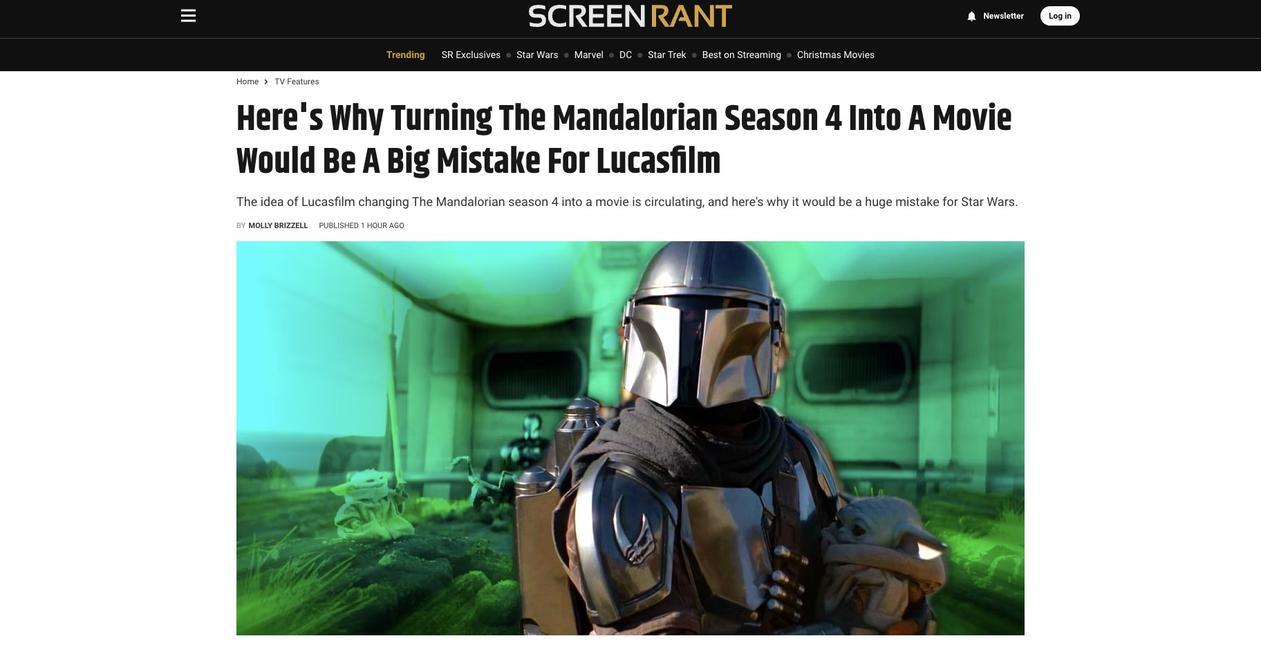 Task type: vqa. For each thing, say whether or not it's contained in the screenshot.
ADVERTISEMENT:
no



Task type: locate. For each thing, give the bounding box(es) containing it.
turning
[[391, 92, 492, 147]]

the right changing
[[412, 194, 433, 208]]

0 horizontal spatial lucasfilm
[[301, 194, 355, 208]]

is
[[632, 194, 641, 208]]

star right for
[[961, 194, 984, 208]]

home
[[236, 77, 259, 86]]

1 horizontal spatial lucasfilm
[[596, 135, 721, 190]]

mandalorian
[[553, 92, 718, 147], [436, 194, 505, 208]]

lucasfilm
[[596, 135, 721, 190], [301, 194, 355, 208]]

it
[[792, 194, 799, 208]]

star left trek
[[648, 49, 665, 60]]

exclusives
[[456, 49, 501, 60]]

features
[[287, 77, 319, 86]]

1 vertical spatial mandalorian
[[436, 194, 505, 208]]

0 horizontal spatial 4
[[551, 194, 558, 208]]

0 horizontal spatial star
[[517, 49, 534, 60]]

the up by
[[236, 194, 257, 208]]

lucasfilm inside here's why turning the mandalorian season 4 into a movie would be a big mistake for lucasfilm
[[596, 135, 721, 190]]

1 horizontal spatial the
[[412, 194, 433, 208]]

star trek link
[[648, 49, 686, 60]]

be
[[323, 135, 356, 190]]

a right be
[[363, 135, 380, 190]]

mandalorian down dc
[[553, 92, 718, 147]]

sr exclusives
[[442, 49, 501, 60]]

1 horizontal spatial a
[[908, 92, 926, 147]]

1 horizontal spatial mandalorian
[[553, 92, 718, 147]]

wars.
[[987, 194, 1018, 208]]

huge
[[865, 194, 892, 208]]

0 vertical spatial 4
[[825, 92, 842, 147]]

trek
[[668, 49, 686, 60]]

2 a from the left
[[855, 194, 862, 208]]

0 horizontal spatial mandalorian
[[436, 194, 505, 208]]

4 inside here's why turning the mandalorian season 4 into a movie would be a big mistake for lucasfilm
[[825, 92, 842, 147]]

would
[[236, 135, 316, 190]]

in
[[1065, 11, 1072, 21]]

sr
[[442, 49, 453, 60]]

a right into
[[586, 194, 592, 208]]

a
[[908, 92, 926, 147], [363, 135, 380, 190]]

0 vertical spatial lucasfilm
[[596, 135, 721, 190]]

1 a from the left
[[586, 194, 592, 208]]

streaming
[[737, 49, 781, 60]]

tv features
[[275, 77, 319, 86]]

the
[[499, 92, 546, 147], [236, 194, 257, 208], [412, 194, 433, 208]]

home link
[[236, 77, 259, 86]]

2 horizontal spatial the
[[499, 92, 546, 147]]

0 horizontal spatial a
[[586, 194, 592, 208]]

0 vertical spatial mandalorian
[[553, 92, 718, 147]]

sr exclusives link
[[442, 49, 501, 60]]

best on streaming link
[[702, 49, 781, 60]]

lucasfilm up circulating,
[[596, 135, 721, 190]]

star left "wars" at top left
[[517, 49, 534, 60]]

molly
[[249, 221, 272, 230]]

log
[[1049, 11, 1063, 21]]

screenrant logo image
[[529, 5, 732, 27]]

lucasfilm up published
[[301, 194, 355, 208]]

why
[[330, 92, 384, 147]]

1 horizontal spatial a
[[855, 194, 862, 208]]

the left for
[[499, 92, 546, 147]]

1 horizontal spatial 4
[[825, 92, 842, 147]]

newsletter link
[[965, 11, 1024, 21]]

4
[[825, 92, 842, 147], [551, 194, 558, 208]]

movie
[[932, 92, 1012, 147]]

of
[[287, 194, 298, 208]]

1 vertical spatial lucasfilm
[[301, 194, 355, 208]]

a right into
[[908, 92, 926, 147]]

a right be
[[855, 194, 862, 208]]

by
[[236, 221, 246, 230]]

a
[[586, 194, 592, 208], [855, 194, 862, 208]]

1 horizontal spatial star
[[648, 49, 665, 60]]

dc
[[619, 49, 632, 60]]

1 vertical spatial 4
[[551, 194, 558, 208]]

by molly brizzell
[[236, 221, 308, 230]]

star wars
[[517, 49, 558, 60]]

star for star trek
[[648, 49, 665, 60]]

molly brizzell link
[[249, 221, 308, 230]]

din djarin and grogu in the book of boba fett superimposed over the mandalorian season 3 finale ending at the nevarro cabin image
[[236, 241, 1025, 636]]

tv
[[275, 77, 285, 86]]

mandalorian down "mistake"
[[436, 194, 505, 208]]

brizzell
[[274, 221, 308, 230]]

star
[[517, 49, 534, 60], [648, 49, 665, 60], [961, 194, 984, 208]]

christmas movies
[[797, 49, 875, 60]]



Task type: describe. For each thing, give the bounding box(es) containing it.
0 horizontal spatial the
[[236, 194, 257, 208]]

movie
[[595, 194, 629, 208]]

on
[[724, 49, 735, 60]]

christmas movies link
[[797, 49, 875, 60]]

best on streaming
[[702, 49, 781, 60]]

and
[[708, 194, 728, 208]]

here's why turning the mandalorian season 4 into a movie would be a big mistake for lucasfilm
[[236, 92, 1012, 190]]

0 horizontal spatial a
[[363, 135, 380, 190]]

best
[[702, 49, 722, 60]]

mistake
[[436, 135, 541, 190]]

circulating,
[[645, 194, 705, 208]]

star wars link
[[517, 49, 558, 60]]

star for star wars
[[517, 49, 534, 60]]

ago
[[389, 221, 404, 230]]

1
[[361, 221, 365, 230]]

into
[[849, 92, 902, 147]]

tv features link
[[275, 77, 319, 86]]

newsletter
[[983, 11, 1024, 21]]

hour
[[367, 221, 387, 230]]

marvel link
[[574, 49, 604, 60]]

the idea of lucasfilm changing the mandalorian season 4 into a movie is circulating, and here's why it would be a huge mistake for star wars.
[[236, 194, 1018, 208]]

why
[[767, 194, 789, 208]]

mistake
[[895, 194, 939, 208]]

wars
[[536, 49, 558, 60]]

published 1 hour ago
[[319, 221, 404, 230]]

changing
[[358, 194, 409, 208]]

for
[[942, 194, 958, 208]]

dc link
[[619, 49, 632, 60]]

here's
[[236, 92, 323, 147]]

star trek
[[648, 49, 686, 60]]

for
[[547, 135, 590, 190]]

would
[[802, 194, 835, 208]]

marvel
[[574, 49, 604, 60]]

into
[[562, 194, 582, 208]]

published
[[319, 221, 359, 230]]

here's
[[732, 194, 764, 208]]

be
[[839, 194, 852, 208]]

season
[[725, 92, 819, 147]]

movies
[[844, 49, 875, 60]]

2 horizontal spatial star
[[961, 194, 984, 208]]

idea
[[260, 194, 284, 208]]

mandalorian inside here's why turning the mandalorian season 4 into a movie would be a big mistake for lucasfilm
[[553, 92, 718, 147]]

log in
[[1049, 11, 1072, 21]]

the inside here's why turning the mandalorian season 4 into a movie would be a big mistake for lucasfilm
[[499, 92, 546, 147]]

big
[[387, 135, 430, 190]]

trending
[[386, 49, 425, 60]]

season
[[508, 194, 548, 208]]

christmas
[[797, 49, 841, 60]]



